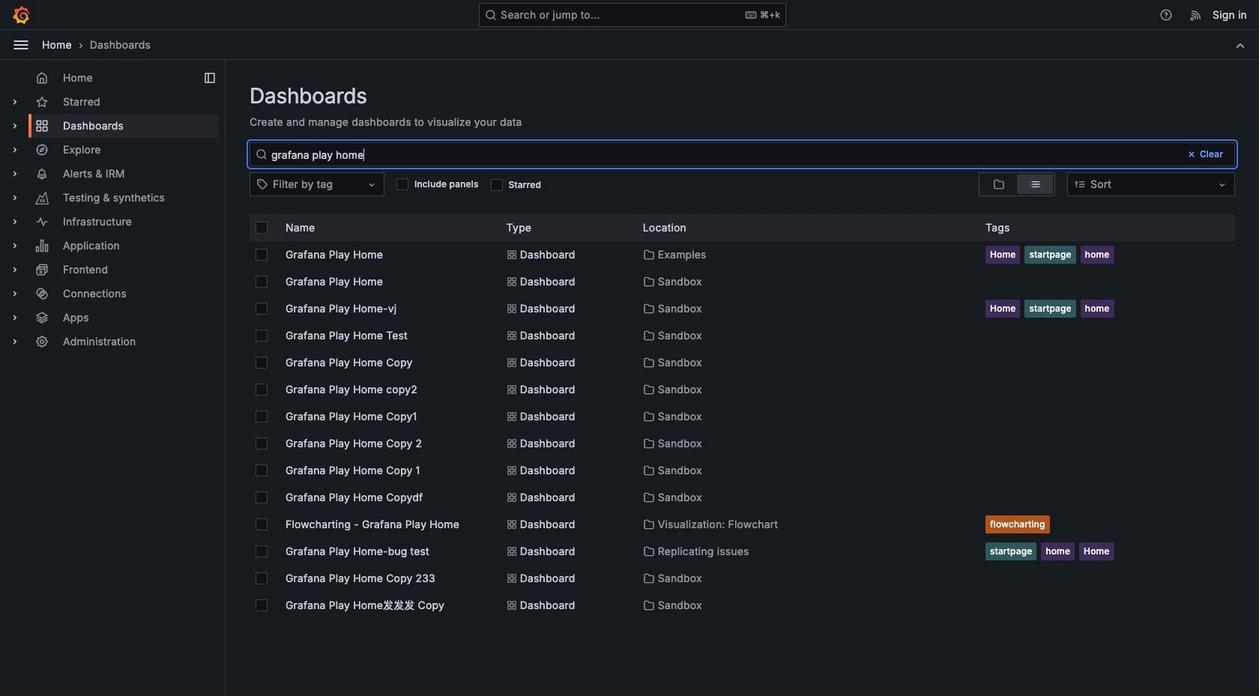 Task type: locate. For each thing, give the bounding box(es) containing it.
9 row from the top
[[250, 430, 1236, 457]]

tags element for 12th row from the bottom of the search results table table
[[986, 300, 1230, 318]]

column header
[[501, 214, 631, 241], [637, 214, 974, 241], [980, 214, 1236, 241]]

0 vertical spatial tags element
[[986, 246, 1230, 264]]

1 column header from the left
[[501, 214, 631, 241]]

help image
[[1160, 8, 1174, 21]]

6 row from the top
[[250, 349, 1236, 376]]

15 row from the top
[[250, 592, 1236, 619]]

tags element
[[986, 246, 1230, 264], [986, 300, 1230, 318], [986, 543, 1230, 561]]

tags element for 13th row from the top of the search results table table
[[986, 543, 1230, 561]]

2 vertical spatial tags element
[[986, 543, 1230, 561]]

navigation element
[[0, 60, 225, 366]]

3 tags element from the top
[[986, 543, 1230, 561]]

1 horizontal spatial column header
[[637, 214, 974, 241]]

1 tags element from the top
[[986, 246, 1230, 264]]

Tag filter text field
[[335, 176, 338, 193]]

expand section application image
[[9, 240, 21, 252]]

expand section dashboards image
[[9, 120, 21, 132]]

3 column header from the left
[[980, 214, 1236, 241]]

grafana image
[[12, 6, 30, 24]]

undock menu image
[[204, 72, 216, 84]]

news image
[[1190, 8, 1204, 21]]

expand section apps image
[[9, 312, 21, 324]]

expand section connections image
[[9, 288, 21, 300]]

tags element for 14th row from the bottom of the search results table table
[[986, 246, 1230, 264]]

2 horizontal spatial column header
[[980, 214, 1236, 241]]

row
[[250, 214, 1236, 241], [250, 241, 1236, 268], [250, 268, 1236, 295], [250, 295, 1236, 322], [250, 322, 1236, 349], [250, 349, 1236, 376], [250, 376, 1236, 403], [250, 403, 1236, 430], [250, 430, 1236, 457], [250, 457, 1236, 484], [250, 484, 1236, 511], [250, 511, 1236, 538], [250, 538, 1236, 565], [250, 565, 1236, 592], [250, 592, 1236, 619]]

0 horizontal spatial column header
[[501, 214, 631, 241]]

option group
[[979, 172, 1056, 196]]

cell
[[280, 241, 495, 268], [501, 241, 631, 268], [280, 268, 495, 295], [501, 268, 631, 295], [980, 268, 1236, 295], [280, 295, 495, 322], [501, 295, 631, 322], [280, 322, 495, 349], [501, 322, 631, 349], [980, 322, 1236, 349], [280, 349, 495, 376], [501, 349, 631, 376], [280, 376, 495, 403], [501, 376, 631, 403], [280, 403, 495, 430], [501, 403, 631, 430], [280, 430, 495, 457], [501, 430, 631, 457], [280, 457, 495, 484], [501, 457, 631, 484], [280, 484, 495, 511], [501, 484, 631, 511], [980, 484, 1236, 511], [280, 511, 495, 538], [501, 511, 631, 538], [280, 538, 495, 565], [501, 538, 631, 565], [280, 565, 495, 592], [501, 565, 631, 592], [280, 592, 495, 619], [501, 592, 631, 619]]

3 row from the top
[[250, 268, 1236, 295]]

8 row from the top
[[250, 403, 1236, 430]]

close menu image
[[12, 36, 30, 54]]

1 vertical spatial tags element
[[986, 300, 1230, 318]]

2 tags element from the top
[[986, 300, 1230, 318]]

1 row from the top
[[250, 214, 1236, 241]]



Task type: vqa. For each thing, say whether or not it's contained in the screenshot.
OPEN MENU icon
no



Task type: describe. For each thing, give the bounding box(es) containing it.
Search for dashboards and folders text field
[[250, 142, 1236, 166]]

13 row from the top
[[250, 538, 1236, 565]]

14 row from the top
[[250, 565, 1236, 592]]

view by folders image
[[994, 178, 1006, 190]]

expand section alerts & irm image
[[9, 168, 21, 180]]

expand section administration image
[[9, 336, 21, 348]]

search results table table
[[250, 214, 1236, 673]]

expand section testing & synthetics image
[[9, 192, 21, 204]]

2 column header from the left
[[637, 214, 974, 241]]

expand section infrastructure image
[[9, 216, 21, 228]]

4 row from the top
[[250, 295, 1236, 322]]

7 row from the top
[[250, 376, 1236, 403]]

expand section explore image
[[9, 144, 21, 156]]

Sort text field
[[1090, 176, 1093, 193]]

2 row from the top
[[250, 241, 1236, 268]]

12 row from the top
[[250, 511, 1236, 538]]

view as list image
[[1030, 178, 1042, 190]]

5 row from the top
[[250, 322, 1236, 349]]

11 row from the top
[[250, 484, 1236, 511]]

expand section starred image
[[9, 96, 21, 108]]

expand section frontend image
[[9, 264, 21, 276]]

10 row from the top
[[250, 457, 1236, 484]]



